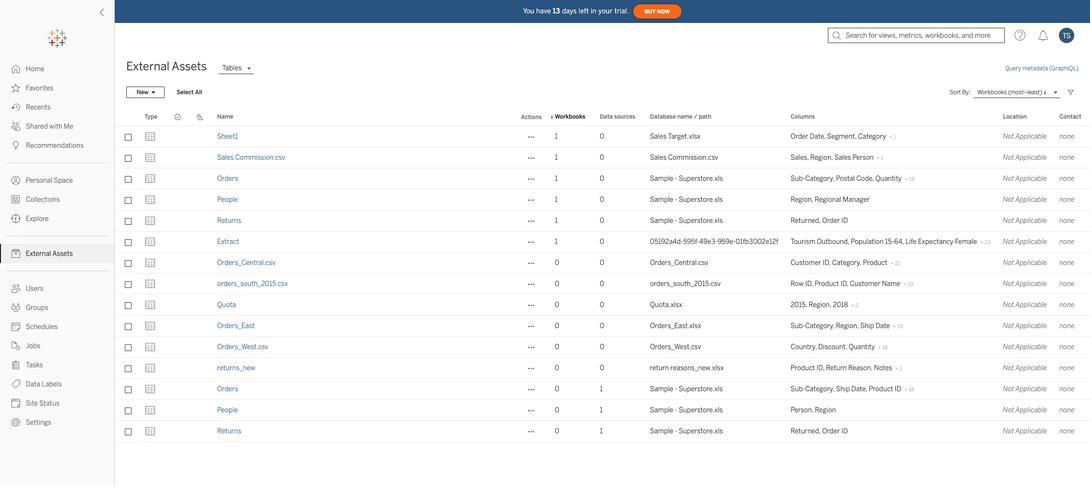Task type: describe. For each thing, give the bounding box(es) containing it.
tourism outbound, population 15-64, life expectancy female + 23
[[791, 238, 991, 246]]

you have 13 days left in your trial.
[[523, 7, 629, 15]]

data labels link
[[0, 375, 114, 394]]

+ inside country, discount, quantity + 18
[[878, 345, 882, 351]]

tables
[[222, 64, 242, 72]]

15 applicable from the top
[[1016, 427, 1048, 436]]

sources
[[615, 113, 636, 120]]

4 table image from the top
[[145, 215, 156, 227]]

not applicable for 2018
[[1004, 301, 1048, 309]]

sample - superstore.xls for first row from the bottom
[[650, 427, 723, 436]]

not applicable for return
[[1004, 364, 1048, 372]]

1 orders_central.csv from the left
[[217, 259, 276, 267]]

4 applicable from the top
[[1016, 196, 1048, 204]]

not for region,
[[1004, 322, 1015, 330]]

sample - superstore.xls for 14th row
[[650, 406, 723, 414]]

1 superstore.xls from the top
[[679, 175, 723, 183]]

05192a4d-
[[650, 238, 684, 246]]

applicable for region,
[[1016, 322, 1048, 330]]

5 - from the top
[[675, 406, 678, 414]]

not for population
[[1004, 238, 1015, 246]]

orders_east link
[[217, 322, 255, 330]]

1 horizontal spatial date,
[[852, 385, 868, 393]]

days
[[562, 7, 577, 15]]

return reasons_new.xlsx
[[650, 364, 724, 372]]

1 commission.csv from the left
[[235, 154, 286, 162]]

metadata
[[1023, 65, 1049, 72]]

1 orders_south_2015.csv from the left
[[217, 280, 288, 288]]

return
[[650, 364, 669, 372]]

buy now button
[[633, 4, 682, 19]]

1 vertical spatial id
[[895, 385, 902, 393]]

sales down sheet1
[[217, 154, 234, 162]]

+ inside 2015, region, 2018 + 2
[[851, 302, 855, 309]]

none for sales
[[1060, 154, 1075, 162]]

19
[[908, 281, 914, 288]]

id, for product
[[806, 280, 814, 288]]

postal
[[837, 175, 855, 183]]

1 horizontal spatial external assets
[[126, 59, 207, 73]]

14 applicable from the top
[[1016, 406, 1048, 414]]

person
[[853, 154, 874, 162]]

not applicable for ship
[[1004, 385, 1048, 393]]

query metadata (graphiql) link
[[1006, 65, 1079, 72]]

id, for return
[[817, 364, 825, 372]]

settings
[[26, 419, 51, 427]]

applicable for ship
[[1016, 385, 1048, 393]]

3 row from the top
[[115, 168, 1091, 190]]

returns for 0
[[217, 427, 242, 436]]

discount,
[[819, 343, 848, 351]]

actions
[[521, 114, 542, 121]]

labels
[[42, 381, 62, 389]]

2015, region, 2018 + 2
[[791, 301, 859, 309]]

4 row from the top
[[115, 190, 1091, 211]]

external assets inside main navigation. press the up and down arrow keys to access links. "element"
[[26, 250, 73, 258]]

sort by:
[[950, 89, 971, 96]]

not for category,
[[1004, 259, 1015, 267]]

site status link
[[0, 394, 114, 413]]

sample - superstore.xls for 4th row from the top of the grid containing sheet1
[[650, 196, 723, 204]]

returns link for 1
[[217, 217, 242, 225]]

by:
[[963, 89, 971, 96]]

personal space
[[26, 177, 73, 185]]

settings link
[[0, 413, 114, 432]]

3 superstore.xls from the top
[[679, 217, 723, 225]]

sample for people link related to 1
[[650, 196, 674, 204]]

category, for region,
[[806, 322, 835, 330]]

navigation panel element
[[0, 29, 114, 432]]

recents link
[[0, 98, 114, 117]]

main navigation. press the up and down arrow keys to access links. element
[[0, 59, 114, 432]]

sub-category, ship date, product id + 18
[[791, 385, 915, 393]]

64,
[[895, 238, 904, 246]]

table image for return
[[145, 363, 156, 374]]

quota.xlsx
[[650, 301, 683, 309]]

15 none from the top
[[1060, 427, 1075, 436]]

not applicable for segment,
[[1004, 133, 1048, 141]]

1 inside sales, region, sales person + 1
[[882, 155, 884, 161]]

category, for ship
[[806, 385, 835, 393]]

location
[[1004, 113, 1027, 120]]

5 row from the top
[[115, 211, 1091, 232]]

people link for 0
[[217, 406, 238, 414]]

target.xlsx
[[668, 133, 701, 141]]

code,
[[857, 175, 875, 183]]

4 superstore.xls from the top
[[679, 385, 723, 393]]

- for 3rd table icon from the top
[[675, 196, 678, 204]]

5 applicable from the top
[[1016, 217, 1048, 225]]

space
[[54, 177, 73, 185]]

now
[[657, 8, 670, 15]]

manager
[[843, 196, 870, 204]]

+ inside sub-category, postal code, quantity + 18
[[905, 176, 909, 182]]

18 inside sub-category, postal code, quantity + 18
[[910, 176, 915, 182]]

not applicable for population
[[1004, 238, 1048, 246]]

order for 0
[[823, 217, 840, 225]]

(most–least)
[[1009, 89, 1043, 95]]

row containing orders_central.csv
[[115, 253, 1091, 274]]

row containing quota
[[115, 295, 1091, 316]]

4 none from the top
[[1060, 196, 1075, 204]]

1 inside product id, return reason, notes + 1
[[900, 366, 902, 372]]

quota
[[217, 301, 236, 309]]

extract link
[[217, 238, 239, 246]]

external inside main navigation. press the up and down arrow keys to access links. "element"
[[26, 250, 51, 258]]

- for 8th table icon from the bottom
[[675, 217, 678, 225]]

0 vertical spatial ship
[[861, 322, 875, 330]]

users link
[[0, 279, 114, 298]]

row containing orders_south_2015.csv
[[115, 274, 1091, 295]]

you
[[523, 7, 535, 15]]

category, for postal
[[806, 175, 835, 183]]

not applicable for region,
[[1004, 322, 1048, 330]]

5 not from the top
[[1004, 217, 1015, 225]]

returns_new
[[217, 364, 256, 372]]

site
[[26, 400, 38, 408]]

workbooks for workbooks
[[555, 113, 586, 120]]

- for table icon corresponding to postal
[[675, 175, 678, 183]]

18 inside "sub-category, region, ship date + 18"
[[898, 324, 903, 330]]

3 table image from the top
[[145, 194, 156, 206]]

sales commission.csv link
[[217, 154, 286, 162]]

all
[[195, 89, 202, 96]]

sub-category, postal code, quantity + 18
[[791, 175, 915, 183]]

not for postal
[[1004, 175, 1015, 183]]

collections
[[26, 196, 60, 204]]

row id, product id, customer name + 19
[[791, 280, 914, 288]]

id for 0
[[842, 217, 849, 225]]

- for 11th table icon from the top
[[675, 427, 678, 436]]

5 superstore.xls from the top
[[679, 406, 723, 414]]

none for segment,
[[1060, 133, 1075, 141]]

6 superstore.xls from the top
[[679, 427, 723, 436]]

personal space link
[[0, 171, 114, 190]]

recommendations link
[[0, 136, 114, 155]]

path
[[699, 113, 712, 120]]

table image for people
[[145, 405, 156, 416]]

none for quantity
[[1060, 343, 1075, 351]]

none for ship
[[1060, 385, 1075, 393]]

0 vertical spatial name
[[217, 113, 233, 120]]

database name / path
[[650, 113, 712, 120]]

+ inside sales, region, sales person + 1
[[877, 155, 880, 161]]

explore
[[26, 215, 49, 223]]

1 orders_west.csv from the left
[[217, 343, 268, 351]]

have
[[536, 7, 551, 15]]

returns link for 0
[[217, 427, 242, 436]]

applicable for sales
[[1016, 154, 1048, 162]]

4 not applicable from the top
[[1004, 196, 1048, 204]]

15 row from the top
[[115, 421, 1091, 442]]

trial.
[[615, 7, 629, 15]]

2 orders_central.csv from the left
[[650, 259, 709, 267]]

+ inside order date, segment, category + 1
[[890, 134, 893, 140]]

applicable for return
[[1016, 364, 1048, 372]]

5 none from the top
[[1060, 217, 1075, 225]]

name
[[678, 113, 693, 120]]

id, down customer id, category, product + 21
[[841, 280, 849, 288]]

0 horizontal spatial customer
[[791, 259, 822, 267]]

data for data sources
[[600, 113, 613, 120]]

returned, for 1
[[791, 427, 821, 436]]

category
[[859, 133, 887, 141]]

sub- for sub-category, ship date, product id
[[791, 385, 806, 393]]

reasons_new.xlsx
[[671, 364, 724, 372]]

your
[[599, 7, 613, 15]]

4 not from the top
[[1004, 196, 1015, 204]]

sample - superstore.xls for 5th row from the top of the grid containing sheet1
[[650, 217, 723, 225]]

sub- for sub-category, region, ship date
[[791, 322, 806, 330]]

applicable for population
[[1016, 238, 1048, 246]]

groups
[[26, 304, 48, 312]]

workbooks (most–least) button
[[974, 87, 1061, 98]]

none for postal
[[1060, 175, 1075, 183]]

3 sample from the top
[[650, 217, 674, 225]]

users
[[26, 285, 44, 293]]

14 not applicable from the top
[[1004, 406, 1048, 414]]

not for sales
[[1004, 154, 1015, 162]]

not for quantity
[[1004, 343, 1015, 351]]

row containing orders_west.csv
[[115, 337, 1091, 358]]

buy now
[[645, 8, 670, 15]]

orders_south_2015.csv link
[[217, 280, 288, 288]]

returned, for 0
[[791, 217, 821, 225]]

2 orders_south_2015.csv from the left
[[650, 280, 721, 288]]

applicable for postal
[[1016, 175, 1048, 183]]

explore link
[[0, 209, 114, 228]]

regional
[[815, 196, 842, 204]]

0 vertical spatial date,
[[810, 133, 826, 141]]

name inside row
[[883, 280, 901, 288]]

11 table image from the top
[[145, 426, 156, 437]]

sample for 0's orders link
[[650, 385, 674, 393]]

product up 2015, region, 2018 + 2
[[815, 280, 840, 288]]

orders link for 1
[[217, 175, 238, 183]]

2
[[856, 302, 859, 309]]

jobs link
[[0, 336, 114, 356]]

region, left regional
[[791, 196, 814, 204]]

product left 21
[[864, 259, 888, 267]]

+ inside customer id, category, product + 21
[[891, 260, 894, 267]]

sub- for sub-category, postal code, quantity
[[791, 175, 806, 183]]

not for ship
[[1004, 385, 1015, 393]]



Task type: vqa. For each thing, say whether or not it's contained in the screenshot.


Task type: locate. For each thing, give the bounding box(es) containing it.
schedules
[[26, 323, 58, 331]]

1 vertical spatial customer
[[850, 280, 881, 288]]

1 horizontal spatial sales commission.csv
[[650, 154, 719, 162]]

2 none from the top
[[1060, 154, 1075, 162]]

0 horizontal spatial external assets
[[26, 250, 73, 258]]

orders_south_2015.csv
[[217, 280, 288, 288], [650, 280, 721, 288]]

0 vertical spatial returns link
[[217, 217, 242, 225]]

9 not applicable from the top
[[1004, 301, 1048, 309]]

6 sample - superstore.xls from the top
[[650, 427, 723, 436]]

1 horizontal spatial assets
[[172, 59, 207, 73]]

14 none from the top
[[1060, 406, 1075, 414]]

workbooks for workbooks (most–least)
[[978, 89, 1007, 95]]

population
[[851, 238, 884, 246]]

grid containing sheet1
[[115, 108, 1091, 485]]

Search for views, metrics, workbooks, and more text field
[[828, 28, 1006, 43]]

2 returned, from the top
[[791, 427, 821, 436]]

date, left segment,
[[810, 133, 826, 141]]

not for return
[[1004, 364, 1015, 372]]

category,
[[806, 175, 835, 183], [833, 259, 862, 267], [806, 322, 835, 330], [806, 385, 835, 393]]

0 vertical spatial data
[[600, 113, 613, 120]]

0 vertical spatial people link
[[217, 196, 238, 204]]

returns_new link
[[217, 364, 256, 372]]

1 people link from the top
[[217, 196, 238, 204]]

row group containing sheet1
[[115, 126, 1091, 442]]

sub- up person,
[[791, 385, 806, 393]]

people link
[[217, 196, 238, 204], [217, 406, 238, 414]]

2 row from the top
[[115, 147, 1091, 168]]

13 applicable from the top
[[1016, 385, 1048, 393]]

sales commission.csv
[[217, 154, 286, 162], [650, 154, 719, 162]]

23
[[985, 239, 991, 246]]

sales commission.csv down sheet1 link
[[217, 154, 286, 162]]

1 vertical spatial returns
[[217, 427, 242, 436]]

/
[[694, 113, 698, 120]]

table image for product
[[145, 278, 156, 290]]

grid
[[115, 108, 1091, 485]]

18
[[910, 176, 915, 182], [898, 324, 903, 330], [883, 345, 888, 351], [909, 387, 915, 393]]

3 table image from the top
[[145, 341, 156, 353]]

applicable
[[1016, 133, 1048, 141], [1016, 154, 1048, 162], [1016, 175, 1048, 183], [1016, 196, 1048, 204], [1016, 217, 1048, 225], [1016, 238, 1048, 246], [1016, 259, 1048, 267], [1016, 280, 1048, 288], [1016, 301, 1048, 309], [1016, 322, 1048, 330], [1016, 343, 1048, 351], [1016, 364, 1048, 372], [1016, 385, 1048, 393], [1016, 406, 1048, 414], [1016, 427, 1048, 436]]

0 vertical spatial external assets
[[126, 59, 207, 73]]

sales left person
[[835, 154, 852, 162]]

1 inside order date, segment, category + 1
[[894, 134, 896, 140]]

category, up row id, product id, customer name + 19
[[833, 259, 862, 267]]

3 none from the top
[[1060, 175, 1075, 183]]

contact
[[1060, 113, 1082, 120]]

1 vertical spatial date,
[[852, 385, 868, 393]]

select all
[[177, 89, 202, 96]]

none for product
[[1060, 280, 1075, 288]]

sales, region, sales person + 1
[[791, 154, 884, 162]]

12 row from the top
[[115, 358, 1091, 379]]

not for product
[[1004, 280, 1015, 288]]

0 vertical spatial quantity
[[876, 175, 902, 183]]

01fb3002e12f
[[736, 238, 779, 246]]

orders link down sales commission.csv link
[[217, 175, 238, 183]]

assets up users link
[[52, 250, 73, 258]]

row
[[115, 126, 1091, 147], [115, 147, 1091, 168], [115, 168, 1091, 190], [115, 190, 1091, 211], [115, 211, 1091, 232], [115, 232, 1091, 253], [115, 253, 1091, 274], [115, 274, 1091, 295], [115, 295, 1091, 316], [115, 316, 1091, 337], [115, 337, 1091, 358], [115, 358, 1091, 379], [115, 379, 1091, 400], [115, 400, 1091, 421], [115, 421, 1091, 442]]

orders link down returns_new link
[[217, 385, 238, 393]]

returned, order id down regional
[[791, 217, 849, 225]]

orders_central.csv up the orders_south_2015.csv link
[[217, 259, 276, 267]]

female
[[956, 238, 978, 246]]

0 horizontal spatial quantity
[[849, 343, 876, 351]]

not applicable for quantity
[[1004, 343, 1048, 351]]

11 not from the top
[[1004, 343, 1015, 351]]

home link
[[0, 59, 114, 78]]

returned, order id down person, region
[[791, 427, 849, 436]]

none for category,
[[1060, 259, 1075, 267]]

personal
[[26, 177, 52, 185]]

1 horizontal spatial orders_central.csv
[[650, 259, 709, 267]]

orders
[[217, 175, 238, 183], [217, 385, 238, 393]]

segment,
[[828, 133, 857, 141]]

0 vertical spatial orders link
[[217, 175, 238, 183]]

1 sales commission.csv from the left
[[217, 154, 286, 162]]

5 not applicable from the top
[[1004, 217, 1048, 225]]

region, left 2018
[[809, 301, 832, 309]]

1 vertical spatial workbooks
[[555, 113, 586, 120]]

11 none from the top
[[1060, 343, 1075, 351]]

2 commission.csv from the left
[[668, 154, 719, 162]]

type
[[145, 113, 157, 120]]

region, regional manager
[[791, 196, 870, 204]]

jobs
[[26, 342, 40, 350]]

1 sub- from the top
[[791, 175, 806, 183]]

1 horizontal spatial commission.csv
[[668, 154, 719, 162]]

6 row from the top
[[115, 232, 1091, 253]]

customer
[[791, 259, 822, 267], [850, 280, 881, 288]]

orders_south_2015.csv down orders_central.csv link
[[217, 280, 288, 288]]

1 vertical spatial assets
[[52, 250, 73, 258]]

none for return
[[1060, 364, 1075, 372]]

not for 2018
[[1004, 301, 1015, 309]]

workbooks
[[978, 89, 1007, 95], [555, 113, 586, 120]]

1 vertical spatial ship
[[837, 385, 850, 393]]

customer down tourism
[[791, 259, 822, 267]]

none for population
[[1060, 238, 1075, 246]]

row containing returns_new
[[115, 358, 1091, 379]]

3 not from the top
[[1004, 175, 1015, 183]]

1 vertical spatial sub-
[[791, 322, 806, 330]]

2 sub- from the top
[[791, 322, 806, 330]]

sample - superstore.xls for third row
[[650, 175, 723, 183]]

external assets link
[[0, 244, 114, 263]]

quantity up the reason,
[[849, 343, 876, 351]]

expectancy
[[919, 238, 954, 246]]

2 sales commission.csv from the left
[[650, 154, 719, 162]]

49e3-
[[700, 238, 718, 246]]

sales down sales target.xlsx on the right of the page
[[650, 154, 667, 162]]

sub-category, region, ship date + 18
[[791, 322, 903, 330]]

11 row from the top
[[115, 337, 1091, 358]]

returned, order id for 1
[[791, 427, 849, 436]]

site status
[[26, 400, 60, 408]]

not applicable for postal
[[1004, 175, 1048, 183]]

6 applicable from the top
[[1016, 238, 1048, 246]]

+ inside sub-category, ship date, product id + 18
[[905, 387, 908, 393]]

12 applicable from the top
[[1016, 364, 1048, 372]]

1 horizontal spatial customer
[[850, 280, 881, 288]]

external down explore
[[26, 250, 51, 258]]

15 not applicable from the top
[[1004, 427, 1048, 436]]

0 vertical spatial returned, order id
[[791, 217, 849, 225]]

sample for 0 people link
[[650, 406, 674, 414]]

order down columns
[[791, 133, 809, 141]]

data left labels
[[26, 381, 40, 389]]

18 inside sub-category, ship date, product id + 18
[[909, 387, 915, 393]]

2 orders from the top
[[217, 385, 238, 393]]

1 vertical spatial quantity
[[849, 343, 876, 351]]

table image for extract
[[145, 236, 156, 248]]

7 not applicable from the top
[[1004, 259, 1048, 267]]

1 sample from the top
[[650, 175, 674, 183]]

sort
[[950, 89, 962, 96]]

row containing sales commission.csv
[[115, 147, 1091, 168]]

returns
[[217, 217, 242, 225], [217, 427, 242, 436]]

sub- down 2015,
[[791, 322, 806, 330]]

10 row from the top
[[115, 316, 1091, 337]]

people link down returns_new link
[[217, 406, 238, 414]]

6 not applicable from the top
[[1004, 238, 1048, 246]]

2 vertical spatial id
[[842, 427, 849, 436]]

query
[[1006, 65, 1022, 72]]

1 vertical spatial orders link
[[217, 385, 238, 393]]

customer up 2
[[850, 280, 881, 288]]

0 horizontal spatial name
[[217, 113, 233, 120]]

id, left 'return'
[[817, 364, 825, 372]]

2018
[[833, 301, 849, 309]]

1 sample - superstore.xls from the top
[[650, 175, 723, 183]]

not applicable for product
[[1004, 280, 1048, 288]]

not applicable for sales
[[1004, 154, 1048, 162]]

2 returned, order id from the top
[[791, 427, 849, 436]]

1 vertical spatial data
[[26, 381, 40, 389]]

0 horizontal spatial data
[[26, 381, 40, 389]]

4 - from the top
[[675, 385, 678, 393]]

ship down product id, return reason, notes + 1
[[837, 385, 850, 393]]

id, right row
[[806, 280, 814, 288]]

2 orders_west.csv from the left
[[650, 343, 702, 351]]

workbooks right the by:
[[978, 89, 1007, 95]]

0 horizontal spatial sales commission.csv
[[217, 154, 286, 162]]

1 horizontal spatial data
[[600, 113, 613, 120]]

me
[[64, 123, 73, 131]]

category, down 2015, region, 2018 + 2
[[806, 322, 835, 330]]

(graphiql)
[[1050, 65, 1079, 72]]

returns link
[[217, 217, 242, 225], [217, 427, 242, 436]]

sales down database
[[650, 133, 667, 141]]

product down 'country,'
[[791, 364, 816, 372]]

5 sample - superstore.xls from the top
[[650, 406, 723, 414]]

0 vertical spatial returns
[[217, 217, 242, 225]]

region,
[[811, 154, 833, 162], [791, 196, 814, 204], [809, 301, 832, 309], [837, 322, 859, 330]]

0 vertical spatial people
[[217, 196, 238, 204]]

tourism
[[791, 238, 816, 246]]

order for 1
[[823, 427, 840, 436]]

id, down outbound,
[[823, 259, 831, 267]]

reason,
[[849, 364, 873, 372]]

13 not applicable from the top
[[1004, 385, 1048, 393]]

1 horizontal spatial external
[[126, 59, 170, 73]]

4 sample - superstore.xls from the top
[[650, 385, 723, 393]]

people for 1
[[217, 196, 238, 204]]

1 row from the top
[[115, 126, 1091, 147]]

table image for ship
[[145, 384, 156, 395]]

1 orders from the top
[[217, 175, 238, 183]]

sheet1
[[217, 133, 238, 141]]

row containing extract
[[115, 232, 1091, 253]]

2 - from the top
[[675, 196, 678, 204]]

commission.csv down sheet1 link
[[235, 154, 286, 162]]

category, up region on the bottom of the page
[[806, 385, 835, 393]]

10 table image from the top
[[145, 384, 156, 395]]

id for 1
[[842, 427, 849, 436]]

- for table icon for ship
[[675, 385, 678, 393]]

order down region, regional manager
[[823, 217, 840, 225]]

6 table image from the top
[[145, 278, 156, 290]]

5 table image from the top
[[145, 257, 156, 269]]

none for 2018
[[1060, 301, 1075, 309]]

0 horizontal spatial external
[[26, 250, 51, 258]]

id, for category,
[[823, 259, 831, 267]]

10 not from the top
[[1004, 322, 1015, 330]]

orders_west.csv down orders_east.xlsx
[[650, 343, 702, 351]]

life
[[906, 238, 917, 246]]

0 horizontal spatial orders_west.csv
[[217, 343, 268, 351]]

1 horizontal spatial quantity
[[876, 175, 902, 183]]

name left 19
[[883, 280, 901, 288]]

table image
[[145, 152, 156, 163], [145, 236, 156, 248], [145, 341, 156, 353], [145, 405, 156, 416]]

database
[[650, 113, 676, 120]]

2015,
[[791, 301, 808, 309]]

0 vertical spatial sub-
[[791, 175, 806, 183]]

status
[[39, 400, 60, 408]]

cell
[[167, 126, 189, 147], [189, 126, 212, 147], [167, 147, 189, 168], [189, 147, 212, 168], [167, 168, 189, 190], [189, 168, 212, 190], [167, 190, 189, 211], [189, 190, 212, 211], [167, 211, 189, 232], [189, 211, 212, 232], [167, 232, 189, 253], [189, 232, 212, 253], [167, 253, 189, 274], [189, 253, 212, 274], [167, 274, 189, 295], [189, 274, 212, 295], [167, 295, 189, 316], [189, 295, 212, 316], [167, 316, 189, 337], [189, 316, 212, 337], [167, 337, 189, 358], [189, 337, 212, 358], [167, 358, 189, 379], [189, 358, 212, 379], [167, 379, 189, 400], [189, 379, 212, 400], [167, 400, 189, 421], [189, 400, 212, 421], [167, 421, 189, 442], [189, 421, 212, 442]]

notes
[[875, 364, 893, 372]]

not for segment,
[[1004, 133, 1015, 141]]

2 superstore.xls from the top
[[679, 196, 723, 204]]

table image for category,
[[145, 257, 156, 269]]

sample
[[650, 175, 674, 183], [650, 196, 674, 204], [650, 217, 674, 225], [650, 385, 674, 393], [650, 406, 674, 414], [650, 427, 674, 436]]

people up extract
[[217, 196, 238, 204]]

row containing sheet1
[[115, 126, 1091, 147]]

2 returns link from the top
[[217, 427, 242, 436]]

none for region,
[[1060, 322, 1075, 330]]

2 table image from the top
[[145, 173, 156, 185]]

1 horizontal spatial orders_south_2015.csv
[[650, 280, 721, 288]]

2 people link from the top
[[217, 406, 238, 414]]

external up new popup button
[[126, 59, 170, 73]]

2 returns from the top
[[217, 427, 242, 436]]

1 vertical spatial orders
[[217, 385, 238, 393]]

9 table image from the top
[[145, 363, 156, 374]]

workbooks right actions
[[555, 113, 586, 120]]

product down notes on the bottom right of page
[[869, 385, 894, 393]]

category, up regional
[[806, 175, 835, 183]]

returns for 1
[[217, 217, 242, 225]]

15-
[[886, 238, 895, 246]]

14 row from the top
[[115, 400, 1091, 421]]

sample - superstore.xls for third row from the bottom of the grid containing sheet1
[[650, 385, 723, 393]]

13 not from the top
[[1004, 385, 1015, 393]]

ship left "date"
[[861, 322, 875, 330]]

1 table image from the top
[[145, 152, 156, 163]]

external assets up select
[[126, 59, 207, 73]]

1 vertical spatial order
[[823, 217, 840, 225]]

date
[[876, 322, 891, 330]]

2 table image from the top
[[145, 236, 156, 248]]

orders_east
[[217, 322, 255, 330]]

orders_west.csv link
[[217, 343, 268, 351]]

applicable for segment,
[[1016, 133, 1048, 141]]

+ inside tourism outbound, population 15-64, life expectancy female + 23
[[981, 239, 984, 246]]

not applicable
[[1004, 133, 1048, 141], [1004, 154, 1048, 162], [1004, 175, 1048, 183], [1004, 196, 1048, 204], [1004, 217, 1048, 225], [1004, 238, 1048, 246], [1004, 259, 1048, 267], [1004, 280, 1048, 288], [1004, 301, 1048, 309], [1004, 322, 1048, 330], [1004, 343, 1048, 351], [1004, 364, 1048, 372], [1004, 385, 1048, 393], [1004, 406, 1048, 414], [1004, 427, 1048, 436]]

sales,
[[791, 154, 809, 162]]

order down region on the bottom of the page
[[823, 427, 840, 436]]

superstore.xls
[[679, 175, 723, 183], [679, 196, 723, 204], [679, 217, 723, 225], [679, 385, 723, 393], [679, 406, 723, 414], [679, 427, 723, 436]]

in
[[591, 7, 597, 15]]

0 horizontal spatial orders_south_2015.csv
[[217, 280, 288, 288]]

country,
[[791, 343, 817, 351]]

orders link for 0
[[217, 385, 238, 393]]

7 applicable from the top
[[1016, 259, 1048, 267]]

returned, order id for 0
[[791, 217, 849, 225]]

date, down the reason,
[[852, 385, 868, 393]]

1 table image from the top
[[145, 131, 156, 142]]

0 horizontal spatial assets
[[52, 250, 73, 258]]

recommendations
[[26, 142, 84, 150]]

sample for 1's orders link
[[650, 175, 674, 183]]

6 not from the top
[[1004, 238, 1015, 246]]

sub- down sales,
[[791, 175, 806, 183]]

0 vertical spatial external
[[126, 59, 170, 73]]

1 returns link from the top
[[217, 217, 242, 225]]

9 not from the top
[[1004, 301, 1015, 309]]

people down returns_new link
[[217, 406, 238, 414]]

data left sources
[[600, 113, 613, 120]]

1 horizontal spatial name
[[883, 280, 901, 288]]

1 applicable from the top
[[1016, 133, 1048, 141]]

commission.csv down the target.xlsx
[[668, 154, 719, 162]]

9 none from the top
[[1060, 301, 1075, 309]]

orders_west.csv up returns_new link
[[217, 343, 268, 351]]

orders down sales commission.csv link
[[217, 175, 238, 183]]

customer id, category, product + 21
[[791, 259, 901, 267]]

sales
[[650, 133, 667, 141], [217, 154, 234, 162], [650, 154, 667, 162], [835, 154, 852, 162]]

15 not from the top
[[1004, 427, 1015, 436]]

1 people from the top
[[217, 196, 238, 204]]

0 vertical spatial order
[[791, 133, 809, 141]]

orders_south_2015.csv up quota.xlsx
[[650, 280, 721, 288]]

2 orders link from the top
[[217, 385, 238, 393]]

8 table image from the top
[[145, 320, 156, 332]]

orders for 0
[[217, 385, 238, 393]]

0 horizontal spatial date,
[[810, 133, 826, 141]]

not applicable for category,
[[1004, 259, 1048, 267]]

orders for 1
[[217, 175, 238, 183]]

tables button
[[219, 62, 254, 74]]

data sources
[[600, 113, 636, 120]]

columns
[[791, 113, 815, 120]]

quantity right code,
[[876, 175, 902, 183]]

none
[[1060, 133, 1075, 141], [1060, 154, 1075, 162], [1060, 175, 1075, 183], [1060, 196, 1075, 204], [1060, 217, 1075, 225], [1060, 238, 1075, 246], [1060, 259, 1075, 267], [1060, 280, 1075, 288], [1060, 301, 1075, 309], [1060, 322, 1075, 330], [1060, 343, 1075, 351], [1060, 364, 1075, 372], [1060, 385, 1075, 393], [1060, 406, 1075, 414], [1060, 427, 1075, 436]]

returned, order id
[[791, 217, 849, 225], [791, 427, 849, 436]]

name
[[217, 113, 233, 120], [883, 280, 901, 288]]

0 horizontal spatial orders_central.csv
[[217, 259, 276, 267]]

orders down returns_new link
[[217, 385, 238, 393]]

people for 0
[[217, 406, 238, 414]]

1 returns from the top
[[217, 217, 242, 225]]

9 applicable from the top
[[1016, 301, 1048, 309]]

10 applicable from the top
[[1016, 322, 1048, 330]]

favorites
[[26, 84, 53, 92]]

table image for sales commission.csv
[[145, 152, 156, 163]]

0 vertical spatial id
[[842, 217, 849, 225]]

people link for 1
[[217, 196, 238, 204]]

data for data labels
[[26, 381, 40, 389]]

1 horizontal spatial ship
[[861, 322, 875, 330]]

2 sample from the top
[[650, 196, 674, 204]]

0 vertical spatial orders
[[217, 175, 238, 183]]

left
[[579, 7, 589, 15]]

13
[[553, 7, 560, 15]]

1 vertical spatial returned,
[[791, 427, 821, 436]]

2 vertical spatial sub-
[[791, 385, 806, 393]]

3 sub- from the top
[[791, 385, 806, 393]]

assets up select all
[[172, 59, 207, 73]]

+ inside product id, return reason, notes + 1
[[896, 366, 899, 372]]

7 none from the top
[[1060, 259, 1075, 267]]

0 vertical spatial customer
[[791, 259, 822, 267]]

table image for segment,
[[145, 131, 156, 142]]

1 vertical spatial returned, order id
[[791, 427, 849, 436]]

row containing orders_east
[[115, 316, 1091, 337]]

orders_west.csv
[[217, 343, 268, 351], [650, 343, 702, 351]]

1 not applicable from the top
[[1004, 133, 1048, 141]]

7 not from the top
[[1004, 259, 1015, 267]]

0 horizontal spatial commission.csv
[[235, 154, 286, 162]]

1 vertical spatial external
[[26, 250, 51, 258]]

sales target.xlsx
[[650, 133, 701, 141]]

external assets up users link
[[26, 250, 73, 258]]

returned, up tourism
[[791, 217, 821, 225]]

5 sample from the top
[[650, 406, 674, 414]]

6 sample from the top
[[650, 427, 674, 436]]

region, right sales,
[[811, 154, 833, 162]]

applicable for category,
[[1016, 259, 1048, 267]]

table image
[[145, 131, 156, 142], [145, 173, 156, 185], [145, 194, 156, 206], [145, 215, 156, 227], [145, 257, 156, 269], [145, 278, 156, 290], [145, 299, 156, 311], [145, 320, 156, 332], [145, 363, 156, 374], [145, 384, 156, 395], [145, 426, 156, 437]]

applicable for 2018
[[1016, 301, 1048, 309]]

1 horizontal spatial orders_west.csv
[[650, 343, 702, 351]]

4 sample from the top
[[650, 385, 674, 393]]

14 not from the top
[[1004, 406, 1015, 414]]

workbooks inside dropdown button
[[978, 89, 1007, 95]]

1 vertical spatial external assets
[[26, 250, 73, 258]]

row group
[[115, 126, 1091, 442]]

name up sheet1
[[217, 113, 233, 120]]

tasks
[[26, 361, 43, 369]]

query metadata (graphiql)
[[1006, 65, 1079, 72]]

sales commission.csv down the target.xlsx
[[650, 154, 719, 162]]

11 not applicable from the top
[[1004, 343, 1048, 351]]

1 horizontal spatial workbooks
[[978, 89, 1007, 95]]

0 vertical spatial returned,
[[791, 217, 821, 225]]

2 vertical spatial order
[[823, 427, 840, 436]]

applicable for quantity
[[1016, 343, 1048, 351]]

959e-
[[718, 238, 736, 246]]

13 row from the top
[[115, 379, 1091, 400]]

3 not applicable from the top
[[1004, 175, 1048, 183]]

collections link
[[0, 190, 114, 209]]

7 table image from the top
[[145, 299, 156, 311]]

workbooks inside grid
[[555, 113, 586, 120]]

0 horizontal spatial workbooks
[[555, 113, 586, 120]]

8 row from the top
[[115, 274, 1091, 295]]

region
[[816, 406, 837, 414]]

1 vertical spatial name
[[883, 280, 901, 288]]

table image for postal
[[145, 173, 156, 185]]

table image for orders_west.csv
[[145, 341, 156, 353]]

0 vertical spatial workbooks
[[978, 89, 1007, 95]]

shared with me link
[[0, 117, 114, 136]]

0 vertical spatial assets
[[172, 59, 207, 73]]

outbound,
[[817, 238, 850, 246]]

people link up extract
[[217, 196, 238, 204]]

6 - from the top
[[675, 427, 678, 436]]

orders_central.csv down '595f-'
[[650, 259, 709, 267]]

table image for region,
[[145, 320, 156, 332]]

18 inside country, discount, quantity + 18
[[883, 345, 888, 351]]

table image for 2018
[[145, 299, 156, 311]]

person,
[[791, 406, 814, 414]]

0 horizontal spatial ship
[[837, 385, 850, 393]]

+ inside "sub-category, region, ship date + 18"
[[893, 324, 897, 330]]

applicable for product
[[1016, 280, 1048, 288]]

date,
[[810, 133, 826, 141], [852, 385, 868, 393]]

1 vertical spatial people link
[[217, 406, 238, 414]]

7 row from the top
[[115, 253, 1091, 274]]

1 vertical spatial people
[[217, 406, 238, 414]]

data inside grid
[[600, 113, 613, 120]]

data inside main navigation. press the up and down arrow keys to access links. "element"
[[26, 381, 40, 389]]

1 vertical spatial returns link
[[217, 427, 242, 436]]

+ inside row id, product id, customer name + 19
[[904, 281, 907, 288]]

2 applicable from the top
[[1016, 154, 1048, 162]]

8 applicable from the top
[[1016, 280, 1048, 288]]

12 none from the top
[[1060, 364, 1075, 372]]

orders_central.csv link
[[217, 259, 276, 267]]

region, down 2018
[[837, 322, 859, 330]]

assets inside main navigation. press the up and down arrow keys to access links. "element"
[[52, 250, 73, 258]]

1 orders link from the top
[[217, 175, 238, 183]]

returned, down person,
[[791, 427, 821, 436]]



